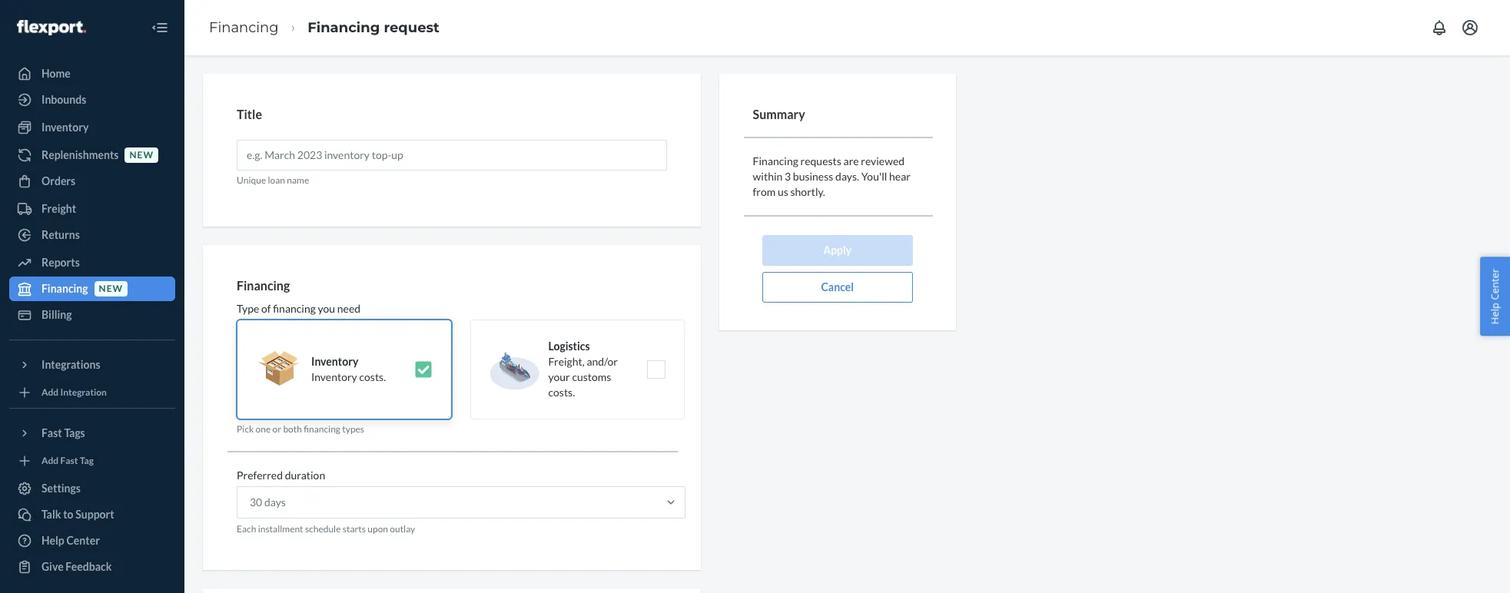 Task type: vqa. For each thing, say whether or not it's contained in the screenshot.
within
yes



Task type: describe. For each thing, give the bounding box(es) containing it.
fast tags button
[[9, 421, 175, 446]]

inventory for inventory inventory costs.
[[311, 355, 358, 368]]

tags
[[64, 427, 85, 440]]

add for add fast tag
[[42, 455, 59, 467]]

inventory for inventory
[[42, 121, 89, 134]]

starts
[[343, 524, 366, 535]]

from
[[753, 185, 776, 198]]

within
[[753, 170, 783, 183]]

center inside help center button
[[1488, 269, 1502, 300]]

returns
[[42, 228, 80, 241]]

are
[[844, 154, 859, 167]]

schedule
[[305, 524, 341, 535]]

financing requests are reviewed within 3 business days. you'll hear from us shortly.
[[753, 154, 911, 198]]

to
[[63, 508, 73, 521]]

0 vertical spatial financing
[[273, 302, 316, 315]]

help center inside button
[[1488, 269, 1502, 325]]

check square image
[[414, 361, 432, 379]]

add integration
[[42, 387, 107, 398]]

financing for financing link in the left top of the page
[[209, 19, 279, 36]]

open account menu image
[[1461, 18, 1480, 37]]

add for add integration
[[42, 387, 59, 398]]

request
[[384, 19, 440, 36]]

billing link
[[9, 303, 175, 327]]

business
[[793, 170, 834, 183]]

you'll
[[861, 170, 887, 183]]

give
[[42, 560, 64, 573]]

add fast tag link
[[9, 452, 175, 470]]

1 vertical spatial fast
[[60, 455, 78, 467]]

unique loan name
[[237, 174, 309, 186]]

open notifications image
[[1430, 18, 1449, 37]]

add fast tag
[[42, 455, 94, 467]]

inventory inventory costs.
[[311, 355, 386, 384]]

one
[[256, 424, 271, 435]]

integrations button
[[9, 353, 175, 377]]

fast tags
[[42, 427, 85, 440]]

or
[[273, 424, 281, 435]]

billing
[[42, 308, 72, 321]]

30 days
[[250, 496, 286, 509]]

cancel
[[821, 280, 854, 293]]

center inside help center link
[[66, 534, 100, 547]]

reviewed
[[861, 154, 905, 167]]

financing request link
[[308, 19, 440, 36]]

give feedback button
[[9, 555, 175, 580]]

2 vertical spatial inventory
[[311, 371, 357, 384]]

e.g. March 2023 inventory top-up field
[[237, 140, 667, 170]]

breadcrumbs navigation
[[197, 5, 452, 50]]

duration
[[285, 469, 325, 482]]

financing for financing request
[[308, 19, 380, 36]]

settings
[[42, 482, 81, 495]]

home link
[[9, 61, 175, 86]]

pick one or both financing types
[[237, 424, 364, 435]]

preferred duration
[[237, 469, 325, 482]]

apply button
[[763, 235, 913, 266]]

0 horizontal spatial help
[[42, 534, 64, 547]]

orders link
[[9, 169, 175, 194]]

settings link
[[9, 477, 175, 501]]

home
[[42, 67, 71, 80]]

summary
[[753, 107, 805, 121]]

3
[[785, 170, 791, 183]]

orders
[[42, 174, 75, 188]]

customs
[[572, 371, 611, 384]]

freight
[[42, 202, 76, 215]]

shortly.
[[791, 185, 825, 198]]

replenishments
[[42, 148, 119, 161]]

30
[[250, 496, 262, 509]]

feedback
[[66, 560, 112, 573]]

1 vertical spatial financing
[[304, 424, 341, 435]]



Task type: locate. For each thing, give the bounding box(es) containing it.
both
[[283, 424, 302, 435]]

returns link
[[9, 223, 175, 248]]

1 horizontal spatial help center
[[1488, 269, 1502, 325]]

inbounds link
[[9, 88, 175, 112]]

support
[[76, 508, 114, 521]]

integrations
[[42, 358, 100, 371]]

days.
[[836, 170, 859, 183]]

new down reports link
[[99, 283, 123, 295]]

add left "integration"
[[42, 387, 59, 398]]

talk to support button
[[9, 503, 175, 527]]

1 vertical spatial add
[[42, 455, 59, 467]]

inventory down you
[[311, 355, 358, 368]]

add up settings
[[42, 455, 59, 467]]

costs. inside the logistics freight, and/or your customs costs.
[[548, 386, 575, 399]]

inventory link
[[9, 115, 175, 140]]

1 horizontal spatial new
[[129, 149, 154, 161]]

costs. down your
[[548, 386, 575, 399]]

add inside add integration link
[[42, 387, 59, 398]]

reports link
[[9, 251, 175, 275]]

apply
[[823, 243, 852, 256]]

fast left the tags
[[42, 427, 62, 440]]

1 vertical spatial help center
[[42, 534, 100, 547]]

help center link
[[9, 529, 175, 553]]

fast
[[42, 427, 62, 440], [60, 455, 78, 467]]

close navigation image
[[151, 18, 169, 37]]

0 vertical spatial costs.
[[359, 371, 386, 384]]

title
[[237, 107, 262, 121]]

0 vertical spatial help center
[[1488, 269, 1502, 325]]

add integration link
[[9, 384, 175, 402]]

1 vertical spatial help
[[42, 534, 64, 547]]

upon
[[368, 524, 388, 535]]

and/or
[[587, 355, 618, 368]]

inbounds
[[42, 93, 86, 106]]

1 vertical spatial new
[[99, 283, 123, 295]]

tag
[[80, 455, 94, 467]]

new up the orders link
[[129, 149, 154, 161]]

flexport logo image
[[17, 20, 86, 35]]

2 add from the top
[[42, 455, 59, 467]]

reports
[[42, 256, 80, 269]]

costs. inside inventory inventory costs.
[[359, 371, 386, 384]]

0 vertical spatial inventory
[[42, 121, 89, 134]]

help
[[1488, 303, 1502, 325], [42, 534, 64, 547]]

help inside button
[[1488, 303, 1502, 325]]

1 add from the top
[[42, 387, 59, 398]]

each
[[237, 524, 256, 535]]

type
[[237, 302, 259, 315]]

financing for financing requests are reviewed within 3 business days. you'll hear from us shortly.
[[753, 154, 799, 167]]

integration
[[60, 387, 107, 398]]

types
[[342, 424, 364, 435]]

center
[[1488, 269, 1502, 300], [66, 534, 100, 547]]

add inside 'add fast tag' link
[[42, 455, 59, 467]]

preferred
[[237, 469, 283, 482]]

financing right both
[[304, 424, 341, 435]]

costs.
[[359, 371, 386, 384], [548, 386, 575, 399]]

help center button
[[1481, 257, 1510, 336]]

logistics freight, and/or your customs costs.
[[548, 340, 618, 399]]

you
[[318, 302, 335, 315]]

days
[[264, 496, 286, 509]]

financing right the of
[[273, 302, 316, 315]]

1 vertical spatial costs.
[[548, 386, 575, 399]]

add
[[42, 387, 59, 398], [42, 455, 59, 467]]

financing request
[[308, 19, 440, 36]]

installment
[[258, 524, 303, 535]]

0 vertical spatial help
[[1488, 303, 1502, 325]]

name
[[287, 174, 309, 186]]

freight,
[[548, 355, 585, 368]]

0 horizontal spatial new
[[99, 283, 123, 295]]

1 vertical spatial center
[[66, 534, 100, 547]]

financing link
[[209, 19, 279, 36]]

0 vertical spatial new
[[129, 149, 154, 161]]

1 horizontal spatial help
[[1488, 303, 1502, 325]]

new for financing
[[99, 283, 123, 295]]

1 horizontal spatial center
[[1488, 269, 1502, 300]]

fast left tag
[[60, 455, 78, 467]]

new for replenishments
[[129, 149, 154, 161]]

freight link
[[9, 197, 175, 221]]

loan
[[268, 174, 285, 186]]

cancel button
[[763, 272, 913, 303]]

talk
[[42, 508, 61, 521]]

1 horizontal spatial costs.
[[548, 386, 575, 399]]

give feedback
[[42, 560, 112, 573]]

new
[[129, 149, 154, 161], [99, 283, 123, 295]]

0 vertical spatial center
[[1488, 269, 1502, 300]]

outlay
[[390, 524, 415, 535]]

type of financing you need
[[237, 302, 361, 315]]

inventory down inbounds
[[42, 121, 89, 134]]

fast inside dropdown button
[[42, 427, 62, 440]]

requests
[[801, 154, 842, 167]]

hear
[[889, 170, 911, 183]]

each installment schedule starts upon outlay
[[237, 524, 415, 535]]

0 horizontal spatial costs.
[[359, 371, 386, 384]]

inventory up the types
[[311, 371, 357, 384]]

0 vertical spatial add
[[42, 387, 59, 398]]

pick
[[237, 424, 254, 435]]

your
[[548, 371, 570, 384]]

financing
[[273, 302, 316, 315], [304, 424, 341, 435]]

talk to support
[[42, 508, 114, 521]]

us
[[778, 185, 789, 198]]

0 horizontal spatial center
[[66, 534, 100, 547]]

of
[[261, 302, 271, 315]]

costs. left check square image
[[359, 371, 386, 384]]

0 horizontal spatial help center
[[42, 534, 100, 547]]

1 vertical spatial inventory
[[311, 355, 358, 368]]

financing
[[209, 19, 279, 36], [308, 19, 380, 36], [753, 154, 799, 167], [237, 278, 290, 293], [42, 282, 88, 295]]

unique
[[237, 174, 266, 186]]

logistics
[[548, 340, 590, 353]]

0 vertical spatial fast
[[42, 427, 62, 440]]

financing inside financing requests are reviewed within 3 business days. you'll hear from us shortly.
[[753, 154, 799, 167]]

need
[[337, 302, 361, 315]]



